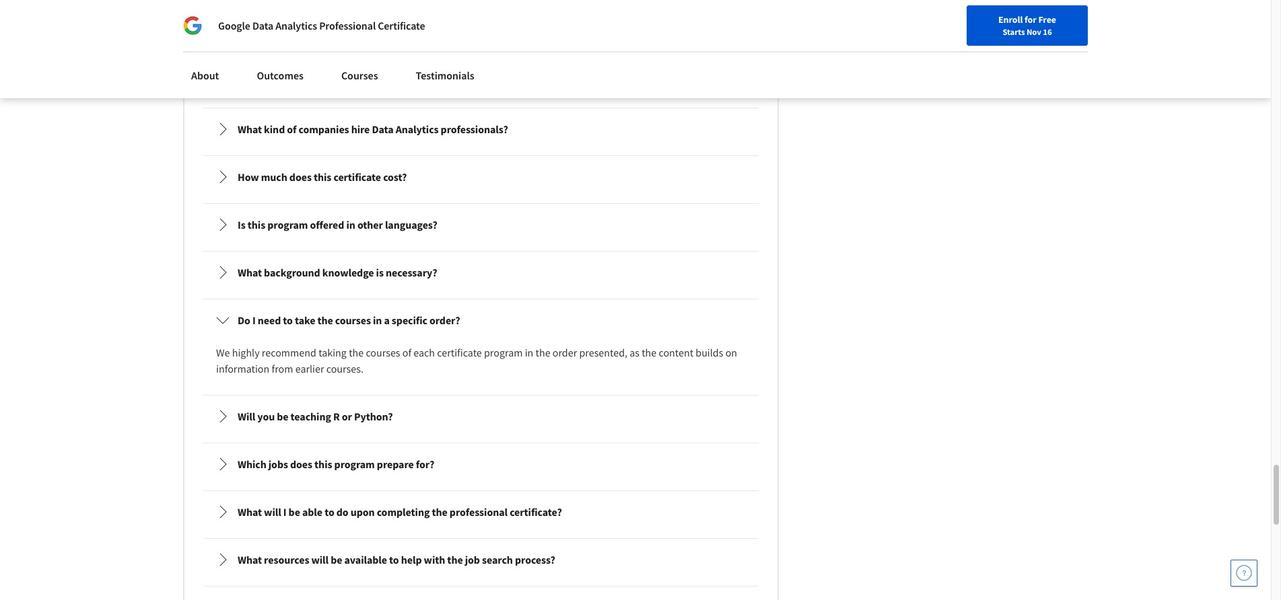 Task type: vqa. For each thing, say whether or not it's contained in the screenshot.
knowledge
yes



Task type: locate. For each thing, give the bounding box(es) containing it.
help
[[401, 554, 422, 567]]

2 vertical spatial this
[[315, 458, 332, 472]]

be
[[277, 410, 289, 424], [289, 506, 300, 519], [331, 554, 342, 567]]

0 vertical spatial analytics
[[276, 19, 317, 32]]

0 vertical spatial to
[[283, 314, 293, 328]]

what left resources
[[238, 554, 262, 567]]

of
[[287, 123, 297, 136], [403, 346, 412, 360]]

program left offered
[[268, 218, 308, 232]]

professional
[[450, 506, 508, 519]]

does right much at the left top
[[289, 171, 312, 184]]

1 what from the top
[[238, 123, 262, 136]]

process?
[[515, 554, 555, 567]]

from
[[272, 363, 293, 376]]

of inside we highly recommend taking the courses of each certificate program in the order presented, as the content builds on information from earlier courses.
[[403, 346, 412, 360]]

0 horizontal spatial data
[[252, 19, 274, 32]]

2 what from the top
[[238, 266, 262, 280]]

program
[[268, 218, 308, 232], [484, 346, 523, 360], [334, 458, 375, 472]]

1 horizontal spatial data
[[372, 123, 394, 136]]

prepare
[[377, 458, 414, 472]]

job
[[465, 554, 480, 567]]

0 horizontal spatial i
[[252, 314, 256, 328]]

4 what from the top
[[238, 554, 262, 567]]

this down companies
[[314, 171, 332, 184]]

i left able
[[283, 506, 287, 519]]

or
[[342, 410, 352, 424]]

will
[[264, 506, 281, 519], [311, 554, 329, 567]]

to
[[283, 314, 293, 328], [325, 506, 334, 519], [389, 554, 399, 567]]

to left take
[[283, 314, 293, 328]]

jobs
[[269, 458, 288, 472]]

1 vertical spatial does
[[290, 458, 312, 472]]

what resources will be available to help with the job search process?
[[238, 554, 555, 567]]

do
[[238, 314, 250, 328]]

1 horizontal spatial certificate
[[437, 346, 482, 360]]

data inside dropdown button
[[372, 123, 394, 136]]

1 vertical spatial in
[[373, 314, 382, 328]]

0 vertical spatial program
[[268, 218, 308, 232]]

each
[[414, 346, 435, 360]]

search
[[482, 554, 513, 567]]

teaching
[[291, 410, 331, 424]]

to for i
[[325, 506, 334, 519]]

be left able
[[289, 506, 300, 519]]

does for much
[[289, 171, 312, 184]]

professionals?
[[441, 123, 508, 136]]

nov
[[1027, 26, 1042, 37]]

does right the jobs
[[290, 458, 312, 472]]

to left do
[[325, 506, 334, 519]]

1 vertical spatial i
[[283, 506, 287, 519]]

2 vertical spatial in
[[525, 346, 534, 360]]

0 vertical spatial certificate
[[334, 171, 381, 184]]

2 horizontal spatial program
[[484, 346, 523, 360]]

2 vertical spatial to
[[389, 554, 399, 567]]

this right the jobs
[[315, 458, 332, 472]]

how much does this certificate cost? button
[[205, 158, 757, 196]]

languages?
[[385, 218, 438, 232]]

of left each
[[403, 346, 412, 360]]

3 what from the top
[[238, 506, 262, 519]]

information
[[216, 363, 270, 376]]

1 vertical spatial of
[[403, 346, 412, 360]]

in left the order
[[525, 346, 534, 360]]

2 vertical spatial be
[[331, 554, 342, 567]]

what will i be able to do upon completing the professional certificate? button
[[205, 494, 757, 532]]

0 vertical spatial does
[[289, 171, 312, 184]]

program inside dropdown button
[[268, 218, 308, 232]]

program inside dropdown button
[[334, 458, 375, 472]]

of inside dropdown button
[[287, 123, 297, 136]]

0 horizontal spatial of
[[287, 123, 297, 136]]

analytics
[[276, 19, 317, 32], [396, 123, 439, 136]]

2 horizontal spatial in
[[525, 346, 534, 360]]

this right is
[[248, 218, 265, 232]]

0 horizontal spatial program
[[268, 218, 308, 232]]

1 horizontal spatial program
[[334, 458, 375, 472]]

on
[[726, 346, 737, 360]]

this inside dropdown button
[[315, 458, 332, 472]]

this for much
[[314, 171, 332, 184]]

1 horizontal spatial analytics
[[396, 123, 439, 136]]

what kind of companies hire data analytics professionals?
[[238, 123, 508, 136]]

offered
[[310, 218, 344, 232]]

will you be teaching r or python?
[[238, 410, 393, 424]]

the
[[318, 314, 333, 328], [349, 346, 364, 360], [536, 346, 551, 360], [642, 346, 657, 360], [432, 506, 448, 519], [447, 554, 463, 567]]

in left other
[[346, 218, 355, 232]]

analytics up cost?
[[396, 123, 439, 136]]

analytics inside dropdown button
[[396, 123, 439, 136]]

other
[[357, 218, 383, 232]]

1 vertical spatial be
[[289, 506, 300, 519]]

1 vertical spatial analytics
[[396, 123, 439, 136]]

for?
[[416, 458, 435, 472]]

what for what background knowledge is necessary?
[[238, 266, 262, 280]]

0 horizontal spatial will
[[264, 506, 281, 519]]

in
[[346, 218, 355, 232], [373, 314, 382, 328], [525, 346, 534, 360]]

will right resources
[[311, 554, 329, 567]]

what
[[238, 123, 262, 136], [238, 266, 262, 280], [238, 506, 262, 519], [238, 554, 262, 567]]

1 vertical spatial this
[[248, 218, 265, 232]]

content
[[659, 346, 694, 360]]

1 vertical spatial certificate
[[437, 346, 482, 360]]

courses down a
[[366, 346, 400, 360]]

1 horizontal spatial to
[[325, 506, 334, 519]]

which jobs does this program prepare for? button
[[205, 446, 757, 484]]

the left the order
[[536, 346, 551, 360]]

what down the which
[[238, 506, 262, 519]]

16
[[1043, 26, 1052, 37]]

courses inside dropdown button
[[335, 314, 371, 328]]

will
[[238, 410, 255, 424]]

be left available
[[331, 554, 342, 567]]

None search field
[[192, 8, 515, 35]]

certificate inside dropdown button
[[334, 171, 381, 184]]

0 vertical spatial courses
[[335, 314, 371, 328]]

program left prepare
[[334, 458, 375, 472]]

able
[[302, 506, 323, 519]]

0 vertical spatial of
[[287, 123, 297, 136]]

we highly recommend taking the courses of each certificate program in the order presented, as the content builds on information from earlier courses.
[[216, 346, 740, 376]]

this for jobs
[[315, 458, 332, 472]]

about link
[[183, 61, 227, 90]]

1 vertical spatial program
[[484, 346, 523, 360]]

0 vertical spatial i
[[252, 314, 256, 328]]

0 horizontal spatial certificate
[[334, 171, 381, 184]]

certificate left cost?
[[334, 171, 381, 184]]

upon
[[351, 506, 375, 519]]

google image
[[183, 16, 202, 35]]

will you be teaching r or python? button
[[205, 398, 757, 436]]

google data analytics professional certificate
[[218, 19, 425, 32]]

courses left a
[[335, 314, 371, 328]]

0 vertical spatial in
[[346, 218, 355, 232]]

courses
[[335, 314, 371, 328], [366, 346, 400, 360]]

what left the background
[[238, 266, 262, 280]]

presented,
[[579, 346, 628, 360]]

how
[[238, 171, 259, 184]]

0 vertical spatial this
[[314, 171, 332, 184]]

in left a
[[373, 314, 382, 328]]

do i need to take the courses in a specific order? button
[[205, 302, 757, 340]]

list item
[[203, 587, 759, 601]]

0 vertical spatial will
[[264, 506, 281, 519]]

companies
[[299, 123, 349, 136]]

1 vertical spatial courses
[[366, 346, 400, 360]]

do i need to take the courses in a specific order?
[[238, 314, 460, 328]]

does
[[289, 171, 312, 184], [290, 458, 312, 472]]

be right you
[[277, 410, 289, 424]]

0 horizontal spatial in
[[346, 218, 355, 232]]

program down the do i need to take the courses in a specific order? dropdown button
[[484, 346, 523, 360]]

certificate right each
[[437, 346, 482, 360]]

to for will
[[389, 554, 399, 567]]

data
[[252, 19, 274, 32], [372, 123, 394, 136]]

order?
[[430, 314, 460, 328]]

what left kind
[[238, 123, 262, 136]]

2 horizontal spatial to
[[389, 554, 399, 567]]

1 vertical spatial data
[[372, 123, 394, 136]]

for
[[1025, 13, 1037, 26]]

1 vertical spatial to
[[325, 506, 334, 519]]

does inside how much does this certificate cost? dropdown button
[[289, 171, 312, 184]]

of right kind
[[287, 123, 297, 136]]

how much does this certificate cost?
[[238, 171, 407, 184]]

analytics left professional
[[276, 19, 317, 32]]

enroll
[[999, 13, 1023, 26]]

2 vertical spatial program
[[334, 458, 375, 472]]

what will i be able to do upon completing the professional certificate?
[[238, 506, 562, 519]]

to left help
[[389, 554, 399, 567]]

0 vertical spatial data
[[252, 19, 274, 32]]

knowledge
[[322, 266, 374, 280]]

this
[[314, 171, 332, 184], [248, 218, 265, 232], [315, 458, 332, 472]]

what resources will be available to help with the job search process? button
[[205, 542, 757, 579]]

i right 'do'
[[252, 314, 256, 328]]

1 vertical spatial will
[[311, 554, 329, 567]]

data right the "google"
[[252, 19, 274, 32]]

does inside 'which jobs does this program prepare for?' dropdown button
[[290, 458, 312, 472]]

will left able
[[264, 506, 281, 519]]

find your new career link
[[891, 13, 989, 30]]

data right hire
[[372, 123, 394, 136]]

1 horizontal spatial will
[[311, 554, 329, 567]]

certificate?
[[510, 506, 562, 519]]

1 horizontal spatial of
[[403, 346, 412, 360]]

0 horizontal spatial analytics
[[276, 19, 317, 32]]



Task type: describe. For each thing, give the bounding box(es) containing it.
courses link
[[333, 61, 386, 90]]

testimonials link
[[408, 61, 483, 90]]

english button
[[989, 0, 1070, 44]]

you
[[257, 410, 275, 424]]

career
[[956, 15, 982, 28]]

find your new career
[[898, 15, 982, 28]]

help center image
[[1236, 566, 1252, 582]]

as
[[630, 346, 640, 360]]

builds
[[696, 346, 724, 360]]

is this program offered in other languages? button
[[205, 206, 757, 244]]

certificate
[[378, 19, 425, 32]]

the up courses.
[[349, 346, 364, 360]]

enroll for free starts nov 16
[[999, 13, 1057, 37]]

the left job
[[447, 554, 463, 567]]

professional
[[319, 19, 376, 32]]

specific
[[392, 314, 427, 328]]

we
[[216, 346, 230, 360]]

the right take
[[318, 314, 333, 328]]

available
[[344, 554, 387, 567]]

the right completing
[[432, 506, 448, 519]]

find
[[898, 15, 915, 28]]

google
[[218, 19, 250, 32]]

a
[[384, 314, 390, 328]]

is
[[238, 218, 246, 232]]

highly
[[232, 346, 260, 360]]

do
[[337, 506, 349, 519]]

completing
[[377, 506, 430, 519]]

earlier
[[295, 363, 324, 376]]

certificate inside we highly recommend taking the courses of each certificate program in the order presented, as the content builds on information from earlier courses.
[[437, 346, 482, 360]]

courses.
[[326, 363, 364, 376]]

order
[[553, 346, 577, 360]]

what for what resources will be available to help with the job search process?
[[238, 554, 262, 567]]

kind
[[264, 123, 285, 136]]

need
[[258, 314, 281, 328]]

courses inside we highly recommend taking the courses of each certificate program in the order presented, as the content builds on information from earlier courses.
[[366, 346, 400, 360]]

resources
[[264, 554, 309, 567]]

program inside we highly recommend taking the courses of each certificate program in the order presented, as the content builds on information from earlier courses.
[[484, 346, 523, 360]]

free
[[1039, 13, 1057, 26]]

background
[[264, 266, 320, 280]]

english
[[1013, 15, 1046, 29]]

r
[[333, 410, 340, 424]]

what background knowledge is necessary? button
[[205, 254, 757, 292]]

recommend
[[262, 346, 316, 360]]

courses
[[341, 69, 378, 82]]

1 horizontal spatial i
[[283, 506, 287, 519]]

the right as
[[642, 346, 657, 360]]

outcomes
[[257, 69, 304, 82]]

new
[[937, 15, 954, 28]]

is this program offered in other languages?
[[238, 218, 438, 232]]

is
[[376, 266, 384, 280]]

testimonials
[[416, 69, 475, 82]]

what background knowledge is necessary?
[[238, 266, 437, 280]]

does for jobs
[[290, 458, 312, 472]]

taking
[[319, 346, 347, 360]]

0 horizontal spatial to
[[283, 314, 293, 328]]

be for will
[[289, 506, 300, 519]]

cost?
[[383, 171, 407, 184]]

python?
[[354, 410, 393, 424]]

be for resources
[[331, 554, 342, 567]]

which jobs does this program prepare for?
[[238, 458, 435, 472]]

much
[[261, 171, 287, 184]]

with
[[424, 554, 445, 567]]

1 horizontal spatial in
[[373, 314, 382, 328]]

in inside we highly recommend taking the courses of each certificate program in the order presented, as the content builds on information from earlier courses.
[[525, 346, 534, 360]]

hire
[[351, 123, 370, 136]]

about
[[191, 69, 219, 82]]

what for what will i be able to do upon completing the professional certificate?
[[238, 506, 262, 519]]

necessary?
[[386, 266, 437, 280]]

which
[[238, 458, 266, 472]]

what kind of companies hire data analytics professionals? button
[[205, 111, 757, 148]]

your
[[917, 15, 935, 28]]

take
[[295, 314, 315, 328]]

what for what kind of companies hire data analytics professionals?
[[238, 123, 262, 136]]

0 vertical spatial be
[[277, 410, 289, 424]]

outcomes link
[[249, 61, 312, 90]]



